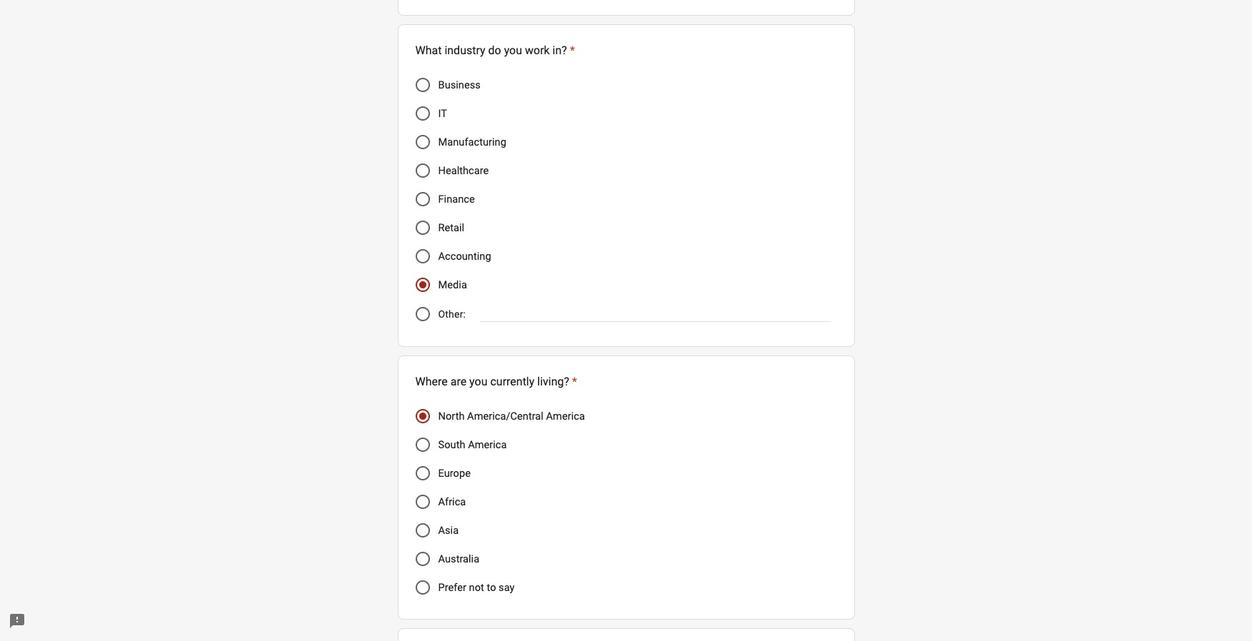 Task type: locate. For each thing, give the bounding box(es) containing it.
what
[[416, 44, 442, 57]]

heading for business
[[416, 42, 575, 60]]

other:
[[438, 309, 466, 320]]

prefer not to say image
[[416, 581, 430, 596]]

you right the are
[[470, 375, 488, 389]]

south
[[438, 439, 466, 452]]

1 vertical spatial you
[[470, 375, 488, 389]]

1 vertical spatial america
[[468, 439, 507, 452]]

america down america/central on the bottom of the page
[[468, 439, 507, 452]]

europe image
[[416, 467, 430, 481]]

south america
[[438, 439, 507, 452]]

accounting
[[438, 250, 491, 263]]

north
[[438, 410, 465, 423]]

* right in?
[[570, 44, 575, 57]]

Australia radio
[[416, 553, 430, 567]]

america down living?
[[546, 410, 585, 423]]

0 vertical spatial required question element
[[567, 42, 575, 60]]

0 vertical spatial america
[[546, 410, 585, 423]]

0 horizontal spatial you
[[470, 375, 488, 389]]

Other: radio
[[416, 308, 430, 322]]

required question element for *
[[570, 374, 578, 391]]

heading up america/central on the bottom of the page
[[416, 374, 578, 391]]

2 heading from the top
[[416, 374, 578, 391]]

not
[[469, 582, 484, 595]]

Africa radio
[[416, 496, 430, 510]]

heading containing where are you currently living?
[[416, 374, 578, 391]]

retail
[[438, 222, 465, 235]]

required question element
[[567, 42, 575, 60], [570, 374, 578, 391]]

0 vertical spatial you
[[504, 44, 522, 57]]

healthcare
[[438, 165, 489, 178]]

1 vertical spatial *
[[572, 375, 578, 389]]

manufacturing
[[438, 136, 507, 149]]

* right living?
[[572, 375, 578, 389]]

healthcare image
[[416, 164, 430, 178]]

required question element right work
[[567, 42, 575, 60]]

0 vertical spatial heading
[[416, 42, 575, 60]]

0 horizontal spatial america
[[468, 439, 507, 452]]

*
[[570, 44, 575, 57], [572, 375, 578, 389]]

Manufacturing radio
[[416, 135, 430, 150]]

heading
[[416, 42, 575, 60], [416, 374, 578, 391]]

heading up the business
[[416, 42, 575, 60]]

north america/central america image
[[419, 413, 426, 420]]

finance
[[438, 193, 475, 206]]

media
[[438, 279, 467, 292]]

heading containing what industry do you work in?
[[416, 42, 575, 60]]

prefer
[[438, 582, 467, 595]]

1 vertical spatial required question element
[[570, 374, 578, 391]]

1 horizontal spatial america
[[546, 410, 585, 423]]

Accounting radio
[[416, 250, 430, 264]]

South America radio
[[416, 438, 430, 453]]

prefer not to say
[[438, 582, 515, 595]]

heading for north america/central america
[[416, 374, 578, 391]]

1 horizontal spatial you
[[504, 44, 522, 57]]

North America/Central America radio
[[416, 410, 430, 424]]

you right do
[[504, 44, 522, 57]]

required question element right currently
[[570, 374, 578, 391]]

where
[[416, 375, 448, 389]]

it image
[[416, 107, 430, 121]]

australia
[[438, 553, 480, 566]]

america
[[546, 410, 585, 423], [468, 439, 507, 452]]

you
[[504, 44, 522, 57], [470, 375, 488, 389]]

Asia radio
[[416, 524, 430, 538]]

1 heading from the top
[[416, 42, 575, 60]]

Retail radio
[[416, 221, 430, 235]]

1 vertical spatial heading
[[416, 374, 578, 391]]



Task type: vqa. For each thing, say whether or not it's contained in the screenshot.
where on the left bottom of the page
yes



Task type: describe. For each thing, give the bounding box(es) containing it.
Europe radio
[[416, 467, 430, 481]]

in?
[[553, 44, 567, 57]]

business
[[438, 79, 481, 92]]

business image
[[416, 78, 430, 92]]

south america image
[[416, 438, 430, 453]]

america/central
[[467, 410, 544, 423]]

asia image
[[416, 524, 430, 538]]

north america/central america
[[438, 410, 585, 423]]

retail image
[[416, 221, 430, 235]]

Prefer not to say radio
[[416, 581, 430, 596]]

living?
[[538, 375, 570, 389]]

what industry do you work in? *
[[416, 44, 575, 57]]

industry
[[445, 44, 486, 57]]

IT radio
[[416, 107, 430, 121]]

to
[[487, 582, 496, 595]]

africa image
[[416, 496, 430, 510]]

media image
[[419, 282, 426, 289]]

do
[[488, 44, 501, 57]]

manufacturing image
[[416, 135, 430, 150]]

currently
[[491, 375, 535, 389]]

Other response text field
[[480, 305, 832, 322]]

work
[[525, 44, 550, 57]]

finance image
[[416, 193, 430, 207]]

Media radio
[[416, 278, 430, 293]]

accounting image
[[416, 250, 430, 264]]

asia
[[438, 525, 459, 538]]

Finance radio
[[416, 193, 430, 207]]

say
[[499, 582, 515, 595]]

Business radio
[[416, 78, 430, 92]]

0 vertical spatial *
[[570, 44, 575, 57]]

are
[[451, 375, 467, 389]]

it
[[438, 107, 447, 120]]

europe
[[438, 468, 471, 481]]

required question element for in?
[[567, 42, 575, 60]]

africa
[[438, 496, 466, 509]]

where are you currently living? *
[[416, 375, 578, 389]]

Healthcare radio
[[416, 164, 430, 178]]

australia image
[[416, 553, 430, 567]]



